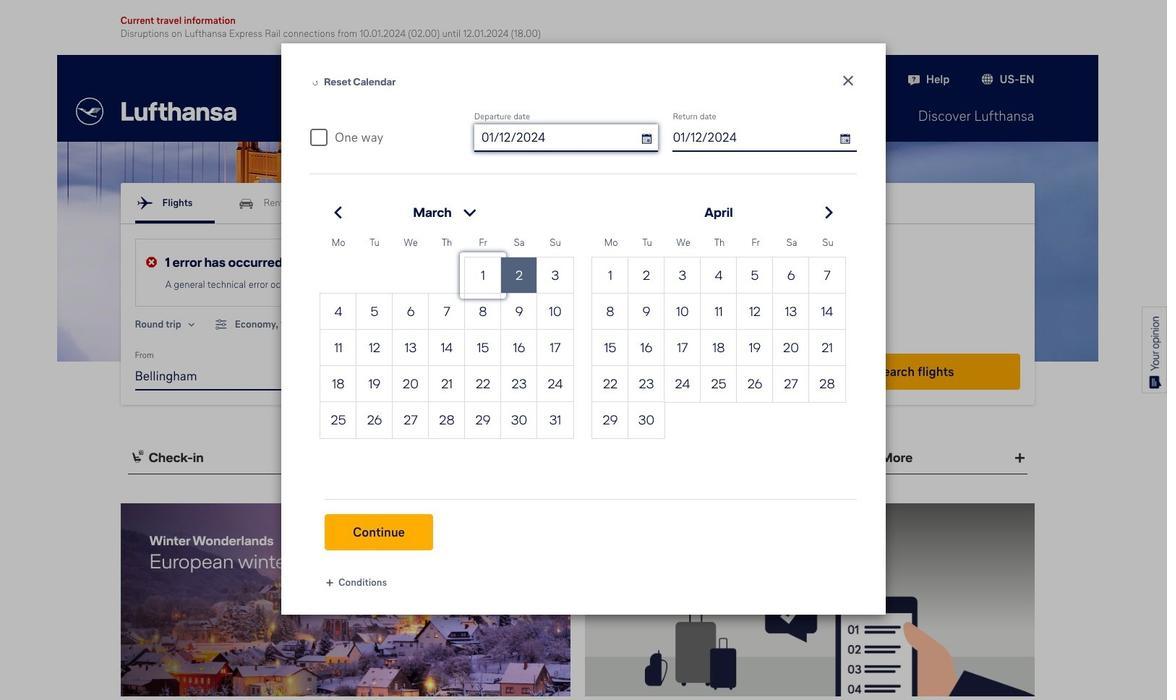 Task type: describe. For each thing, give the bounding box(es) containing it.
move backward to switch to the previous month. image
[[328, 202, 350, 224]]

left image
[[310, 78, 321, 88]]

standalone image
[[344, 367, 361, 384]]

1 horizontal spatial left image
[[979, 71, 997, 88]]

Departure - return text field
[[585, 363, 796, 389]]

close image
[[840, 72, 857, 90]]

calendar application
[[305, 188, 1168, 478]]

1 vertical spatial tab list
[[120, 442, 1035, 475]]

lufthansa logo, back to homepage image
[[76, 98, 236, 125]]

Departure date text field
[[482, 124, 659, 151]]



Task type: vqa. For each thing, say whether or not it's contained in the screenshot.
standalone "image" at the bottom left
yes



Task type: locate. For each thing, give the bounding box(es) containing it.
0 vertical spatial left image
[[979, 71, 997, 88]]

Return date text field
[[673, 124, 843, 151]]

tab
[[128, 442, 342, 475], [814, 442, 1028, 475]]

open menu button
[[406, 202, 488, 224]]

2 tab from the left
[[814, 442, 1028, 475]]

1 horizontal spatial tab
[[814, 442, 1028, 475]]

0 vertical spatial tab list
[[135, 183, 1021, 224]]

svg image
[[906, 71, 923, 88]]

0 horizontal spatial tab
[[128, 442, 342, 475]]

1 tab from the left
[[128, 442, 342, 475]]

tab list
[[135, 183, 1021, 224], [120, 442, 1035, 475]]

0 horizontal spatial left image
[[211, 315, 231, 335]]

right image
[[459, 202, 481, 224]]

move forward to switch to the next month. image
[[818, 202, 840, 224]]

dialog
[[281, 43, 1168, 615]]

left image
[[979, 71, 997, 88], [211, 315, 231, 335]]

1 vertical spatial left image
[[211, 315, 231, 335]]



